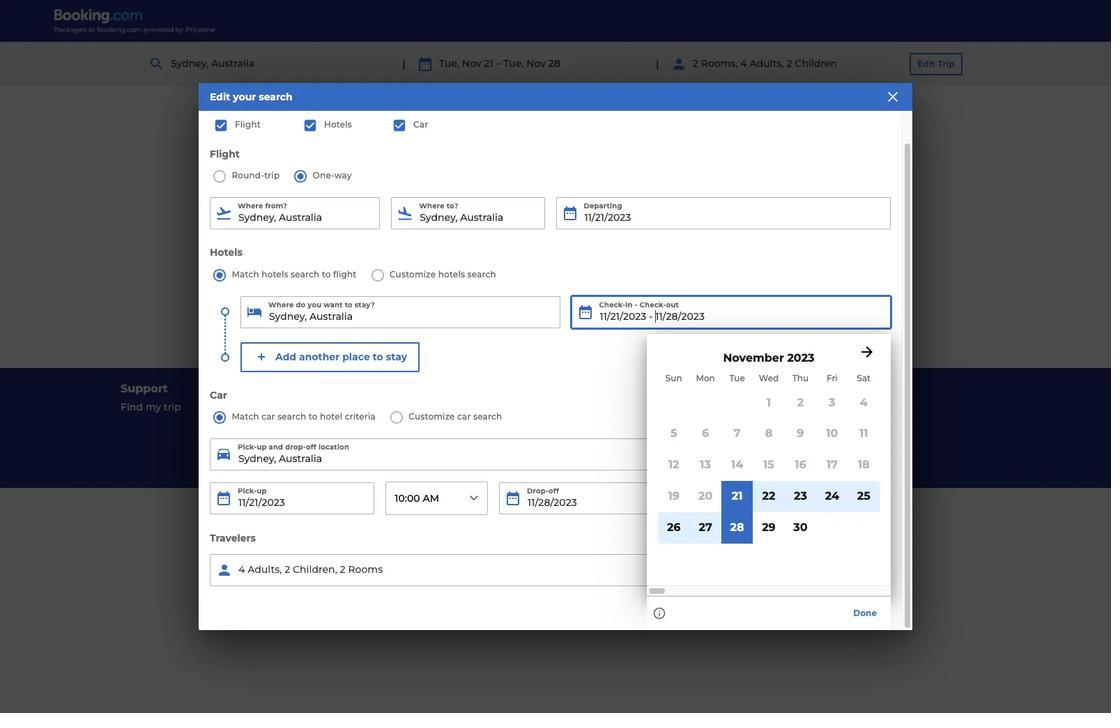 Task type: describe. For each thing, give the bounding box(es) containing it.
4 button
[[848, 387, 880, 419]]

search for match hotels search to flight
[[291, 269, 320, 280]]

5 button
[[658, 419, 690, 450]]

–
[[496, 57, 501, 70]]

0 vertical spatial flight
[[235, 119, 261, 130]]

30
[[794, 521, 808, 534]]

13
[[700, 458, 711, 472]]

edit for edit trip
[[918, 59, 936, 69]]

0 vertical spatial your
[[233, 91, 256, 103]]

15 button
[[753, 450, 785, 481]]

we
[[463, 225, 485, 241]]

28 inside 28 button
[[730, 521, 744, 534]]

22
[[763, 490, 776, 503]]

privacy
[[567, 420, 603, 432]]

2 button
[[785, 387, 817, 419]]

application containing november
[[571, 296, 1112, 631]]

do not sell my personal information link
[[567, 436, 991, 455]]

6 button
[[690, 419, 722, 450]]

9
[[797, 427, 804, 440]]

my inside legal terms and conditions privacy policy do not sell my personal information
[[622, 439, 638, 451]]

hotels for match
[[262, 269, 288, 280]]

search for edit your search
[[259, 91, 293, 103]]

sell
[[603, 439, 620, 451]]

support find my trip
[[121, 382, 181, 414]]

2023
[[788, 351, 815, 365]]

tue, nov 21 – tue, nov 28
[[439, 57, 561, 70]]

1 horizontal spatial adults,
[[750, 57, 784, 70]]

sat
[[857, 373, 871, 384]]

Departing field
[[556, 197, 891, 230]]

17 button
[[817, 450, 848, 481]]

search for customize hotels search
[[468, 269, 496, 280]]

legal
[[567, 382, 599, 395]]

australia
[[211, 57, 255, 70]]

customize hotels search
[[390, 269, 496, 280]]

search for match car search to hotel criteria
[[278, 412, 306, 422]]

19
[[668, 490, 680, 503]]

edit trip button
[[910, 53, 963, 75]]

2 left 'children,'
[[285, 564, 290, 576]]

none field where from?
[[210, 197, 380, 230]]

6
[[702, 427, 709, 440]]

1 tue, from the left
[[439, 57, 460, 70]]

16 button
[[785, 450, 817, 481]]

21 button
[[722, 481, 753, 512]]

sorry
[[393, 225, 430, 241]]

2 horizontal spatial to
[[584, 225, 599, 241]]

edit for edit your search
[[210, 91, 230, 103]]

were
[[489, 225, 525, 241]]

21 inside 21 button
[[732, 490, 743, 503]]

match for car
[[232, 412, 259, 422]]

thu
[[793, 373, 809, 384]]

conditions
[[622, 401, 675, 414]]

Where from? text field
[[210, 197, 380, 230]]

mon
[[696, 373, 715, 384]]

15
[[764, 458, 775, 472]]

unable
[[529, 225, 580, 241]]

find my trip link
[[121, 398, 545, 417]]

2 nov from the left
[[527, 57, 546, 70]]

1 vertical spatial flight
[[210, 148, 240, 160]]

trip
[[938, 59, 955, 69]]

booking.com packages image
[[54, 8, 216, 33]]

26 button
[[658, 512, 690, 544]]

we're
[[347, 225, 389, 241]]

one-way
[[311, 170, 352, 181]]

one-
[[313, 170, 335, 181]]

done button
[[845, 603, 886, 625]]

to for hotels
[[322, 269, 331, 280]]

1
[[767, 396, 771, 409]]

way
[[335, 170, 352, 181]]

3 button
[[817, 387, 848, 419]]

we're sorry but we were unable to complete your search.
[[347, 225, 764, 241]]

1 vertical spatial car
[[210, 389, 227, 402]]

0 vertical spatial hotels
[[324, 119, 352, 130]]

trip inside support find my trip
[[164, 401, 181, 414]]

2 inside button
[[798, 396, 804, 409]]

criteria
[[345, 412, 376, 422]]

27
[[699, 521, 713, 534]]

sun
[[666, 373, 682, 384]]

Check-in - Check-out field
[[571, 296, 891, 328]]

18 button
[[848, 450, 880, 481]]

19 button
[[658, 481, 690, 512]]

sydney, australia
[[171, 57, 255, 70]]

search.
[[712, 225, 764, 241]]

20
[[699, 490, 713, 503]]

2 left "rooms"
[[340, 564, 346, 576]]

support
[[121, 382, 168, 395]]

24
[[825, 490, 840, 503]]

| for 2 rooms, 4 adults, 2 children
[[656, 57, 660, 70]]

13 button
[[690, 450, 722, 481]]

12
[[669, 458, 680, 472]]

none field where to?
[[391, 197, 545, 230]]

not
[[584, 439, 601, 451]]

4 adults, 2 children, 2 rooms
[[238, 564, 383, 576]]

edit your search
[[210, 91, 293, 103]]

rooms,
[[701, 57, 738, 70]]

tue
[[730, 373, 745, 384]]

20 button
[[690, 481, 722, 512]]

29 button
[[753, 512, 785, 544]]

23 button
[[785, 481, 817, 512]]

25 button
[[848, 481, 880, 512]]

2 tue, from the left
[[504, 57, 524, 70]]

privacy policy link
[[567, 417, 991, 436]]



Task type: vqa. For each thing, say whether or not it's contained in the screenshot.
the bottom Reviews
no



Task type: locate. For each thing, give the bounding box(es) containing it.
0 vertical spatial 4
[[741, 57, 747, 70]]

customize for car
[[409, 412, 455, 422]]

0 horizontal spatial 28
[[549, 57, 561, 70]]

0 vertical spatial car
[[414, 119, 428, 130]]

1 horizontal spatial nov
[[527, 57, 546, 70]]

0 vertical spatial match
[[232, 269, 259, 280]]

0 vertical spatial trip
[[264, 170, 280, 181]]

3
[[829, 396, 836, 409]]

adults, inside 4 adults, 2 children, 2 rooms button
[[248, 564, 282, 576]]

and
[[600, 401, 619, 414]]

18
[[858, 458, 870, 472]]

1 horizontal spatial 28
[[730, 521, 744, 534]]

4 for 4
[[860, 396, 868, 409]]

28 button
[[722, 512, 753, 544]]

1 vertical spatial 28
[[730, 521, 744, 534]]

5
[[671, 427, 677, 440]]

customize car search
[[409, 412, 502, 422]]

hotels for customize
[[438, 269, 465, 280]]

november
[[723, 351, 784, 365]]

your left search.
[[676, 225, 708, 241]]

car for match
[[262, 412, 275, 422]]

Where to? text field
[[391, 197, 545, 230]]

29
[[762, 521, 776, 534]]

adults, right rooms,
[[750, 57, 784, 70]]

0 horizontal spatial hotels
[[210, 246, 243, 259]]

1 horizontal spatial to
[[322, 269, 331, 280]]

16
[[795, 458, 807, 472]]

rooms
[[348, 564, 383, 576]]

travelers
[[210, 532, 256, 545]]

28
[[549, 57, 561, 70], [730, 521, 744, 534]]

hotels down where from? field
[[262, 269, 288, 280]]

4 adults, 2 children, 2 rooms button
[[210, 554, 659, 586]]

24 button
[[817, 481, 848, 512]]

10 button
[[817, 419, 848, 450]]

0 horizontal spatial 4
[[238, 564, 245, 576]]

4
[[741, 57, 747, 70], [860, 396, 868, 409], [238, 564, 245, 576]]

28 down 21 button on the right bottom
[[730, 521, 744, 534]]

1 vertical spatial my
[[622, 439, 638, 451]]

8 button
[[753, 419, 785, 450]]

14 button
[[722, 450, 753, 481]]

application
[[571, 296, 1112, 631]]

0 horizontal spatial 21
[[484, 57, 493, 70]]

0 horizontal spatial car
[[210, 389, 227, 402]]

1 vertical spatial to
[[322, 269, 331, 280]]

to left flight
[[322, 269, 331, 280]]

Drop-off field
[[499, 483, 659, 515]]

flight up round-
[[210, 148, 240, 160]]

11 button
[[848, 419, 880, 450]]

hotel
[[320, 412, 343, 422]]

0 horizontal spatial nov
[[462, 57, 482, 70]]

tue,
[[439, 57, 460, 70], [504, 57, 524, 70]]

21
[[484, 57, 493, 70], [732, 490, 743, 503]]

match for hotels
[[232, 269, 259, 280]]

4 for 4 adults, 2 children, 2 rooms
[[238, 564, 245, 576]]

0 vertical spatial 21
[[484, 57, 493, 70]]

1 vertical spatial 4
[[860, 396, 868, 409]]

edit left the 'trip' in the right top of the page
[[918, 59, 936, 69]]

21 left the –
[[484, 57, 493, 70]]

tue, left the –
[[439, 57, 460, 70]]

1 vertical spatial your
[[676, 225, 708, 241]]

0 horizontal spatial tue,
[[439, 57, 460, 70]]

25
[[858, 490, 871, 503]]

1 vertical spatial customize
[[409, 412, 455, 422]]

4 right rooms,
[[741, 57, 747, 70]]

4 inside button
[[860, 396, 868, 409]]

0 horizontal spatial my
[[145, 401, 161, 414]]

nov left the –
[[462, 57, 482, 70]]

1 vertical spatial trip
[[164, 401, 181, 414]]

to
[[584, 225, 599, 241], [322, 269, 331, 280], [309, 412, 318, 422]]

edit
[[918, 59, 936, 69], [210, 91, 230, 103]]

my right 'sell'
[[622, 439, 638, 451]]

customize for hotels
[[390, 269, 436, 280]]

2 left rooms,
[[693, 57, 699, 70]]

4 inside button
[[238, 564, 245, 576]]

1 horizontal spatial tue,
[[504, 57, 524, 70]]

1 horizontal spatial edit
[[918, 59, 936, 69]]

round-trip
[[229, 170, 280, 181]]

Pick-up and drop-off location text field
[[210, 439, 891, 471]]

0 vertical spatial to
[[584, 225, 599, 241]]

Where do you want to stay? text field
[[241, 296, 560, 328]]

but
[[434, 225, 459, 241]]

0 horizontal spatial |
[[402, 57, 406, 70]]

match car search to hotel criteria
[[232, 412, 376, 422]]

None field
[[210, 197, 380, 230], [391, 197, 545, 230], [241, 296, 560, 328], [210, 439, 891, 471]]

0 vertical spatial 28
[[549, 57, 561, 70]]

edit down sydney, australia
[[210, 91, 230, 103]]

trip
[[264, 170, 280, 181], [164, 401, 181, 414]]

my down the support in the bottom left of the page
[[145, 401, 161, 414]]

personal
[[641, 439, 683, 451]]

2 | from the left
[[656, 57, 660, 70]]

1 vertical spatial match
[[232, 412, 259, 422]]

26
[[667, 521, 681, 534]]

1 vertical spatial 21
[[732, 490, 743, 503]]

information
[[686, 439, 745, 451]]

14
[[731, 458, 743, 472]]

find
[[121, 401, 143, 414]]

fri
[[827, 373, 838, 384]]

to left hotel
[[309, 412, 318, 422]]

28 right the –
[[549, 57, 561, 70]]

flight
[[235, 119, 261, 130], [210, 148, 240, 160]]

nov right the –
[[527, 57, 546, 70]]

flight
[[333, 269, 357, 280]]

0 vertical spatial adults,
[[750, 57, 784, 70]]

0 horizontal spatial your
[[233, 91, 256, 103]]

1 vertical spatial hotels
[[210, 246, 243, 259]]

car
[[262, 412, 275, 422], [457, 412, 471, 422]]

your
[[233, 91, 256, 103], [676, 225, 708, 241]]

1 | from the left
[[402, 57, 406, 70]]

do
[[567, 439, 581, 451]]

car for customize
[[457, 412, 471, 422]]

none field pick-up and drop-off location
[[210, 439, 891, 471]]

4 down sat
[[860, 396, 868, 409]]

7 button
[[722, 419, 753, 450]]

17
[[827, 458, 838, 472]]

0 vertical spatial my
[[145, 401, 161, 414]]

search for customize car search
[[473, 412, 502, 422]]

2 vertical spatial 4
[[238, 564, 245, 576]]

0 horizontal spatial car
[[262, 412, 275, 422]]

1 car from the left
[[262, 412, 275, 422]]

1 nov from the left
[[462, 57, 482, 70]]

1 vertical spatial adults,
[[248, 564, 282, 576]]

hotels
[[262, 269, 288, 280], [438, 269, 465, 280]]

show january 2024 image
[[859, 344, 876, 360]]

23
[[794, 490, 807, 503]]

2 car from the left
[[457, 412, 471, 422]]

legal terms and conditions privacy policy do not sell my personal information
[[567, 382, 745, 451]]

tue, right the –
[[504, 57, 524, 70]]

to right unable
[[584, 225, 599, 241]]

1 hotels from the left
[[262, 269, 288, 280]]

8
[[765, 427, 773, 440]]

7
[[734, 427, 741, 440]]

0 vertical spatial customize
[[390, 269, 436, 280]]

2 horizontal spatial 4
[[860, 396, 868, 409]]

0 horizontal spatial adults,
[[248, 564, 282, 576]]

30 button
[[785, 512, 817, 544]]

trip down the support in the bottom left of the page
[[164, 401, 181, 414]]

car
[[414, 119, 428, 130], [210, 389, 227, 402]]

1 horizontal spatial your
[[676, 225, 708, 241]]

your down australia
[[233, 91, 256, 103]]

to for car
[[309, 412, 318, 422]]

1 horizontal spatial car
[[457, 412, 471, 422]]

2 vertical spatial to
[[309, 412, 318, 422]]

hotels down but
[[438, 269, 465, 280]]

none field 'where do you want to stay?'
[[241, 296, 560, 328]]

adults, down 'travelers'
[[248, 564, 282, 576]]

search
[[259, 91, 293, 103], [291, 269, 320, 280], [468, 269, 496, 280], [278, 412, 306, 422], [473, 412, 502, 422]]

sydney,
[[171, 57, 209, 70]]

0 vertical spatial edit
[[918, 59, 936, 69]]

0 horizontal spatial trip
[[164, 401, 181, 414]]

2 match from the top
[[232, 412, 259, 422]]

done
[[854, 608, 877, 619]]

2 down thu
[[798, 396, 804, 409]]

1 horizontal spatial trip
[[264, 170, 280, 181]]

children
[[795, 57, 837, 70]]

10
[[827, 427, 838, 440]]

edit inside button
[[918, 59, 936, 69]]

Pick-up field
[[210, 483, 375, 515]]

1 match from the top
[[232, 269, 259, 280]]

0 horizontal spatial to
[[309, 412, 318, 422]]

complete
[[602, 225, 672, 241]]

|
[[402, 57, 406, 70], [656, 57, 660, 70]]

1 button
[[753, 387, 785, 419]]

4 down 'travelers'
[[238, 564, 245, 576]]

match
[[232, 269, 259, 280], [232, 412, 259, 422]]

1 horizontal spatial 21
[[732, 490, 743, 503]]

trip up where from? text field
[[264, 170, 280, 181]]

0 horizontal spatial edit
[[210, 91, 230, 103]]

22 button
[[753, 481, 785, 512]]

terms
[[567, 401, 597, 414]]

21 down 14 button
[[732, 490, 743, 503]]

1 horizontal spatial hotels
[[438, 269, 465, 280]]

| for tue, nov 21 – tue, nov 28
[[402, 57, 406, 70]]

1 vertical spatial edit
[[210, 91, 230, 103]]

my inside support find my trip
[[145, 401, 161, 414]]

policy
[[605, 420, 635, 432]]

2 rooms, 4 adults, 2 children
[[693, 57, 837, 70]]

2 left children
[[787, 57, 793, 70]]

2 hotels from the left
[[438, 269, 465, 280]]

0 horizontal spatial hotels
[[262, 269, 288, 280]]

1 horizontal spatial hotels
[[324, 119, 352, 130]]

flight down 'edit your search' on the left top
[[235, 119, 261, 130]]

wed
[[759, 373, 779, 384]]

1 horizontal spatial my
[[622, 439, 638, 451]]

1 horizontal spatial |
[[656, 57, 660, 70]]

terms and conditions link
[[567, 398, 991, 417]]

1 horizontal spatial car
[[414, 119, 428, 130]]

1 horizontal spatial 4
[[741, 57, 747, 70]]



